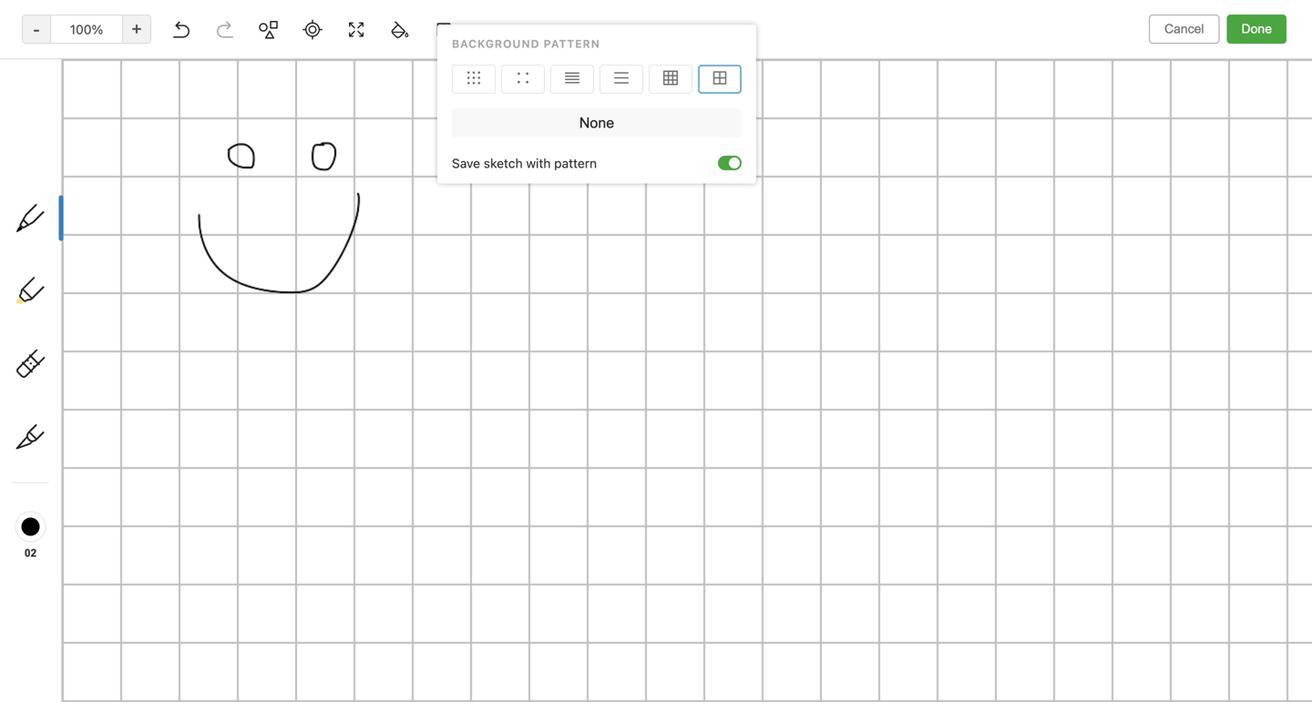 Task type: vqa. For each thing, say whether or not it's contained in the screenshot.
Get within button
no



Task type: describe. For each thing, give the bounding box(es) containing it.
cheese
[[341, 269, 385, 284]]

shared with me link
[[0, 329, 218, 358]]

on
[[650, 92, 664, 108]]

2023
[[715, 92, 746, 108]]

saved
[[1265, 678, 1298, 691]]

trash link
[[0, 369, 218, 398]]

devices.
[[779, 10, 828, 26]]

home link
[[0, 143, 219, 172]]

your
[[749, 10, 775, 26]]

expand note image
[[579, 47, 601, 69]]

evernote
[[488, 10, 542, 26]]

notes inside note list element
[[258, 55, 308, 76]]

first notebook button
[[622, 46, 732, 71]]

add a reminder image
[[577, 673, 599, 695]]

1 vertical spatial ago
[[303, 308, 322, 320]]

tags button
[[0, 300, 218, 329]]

across
[[691, 10, 729, 26]]

expand notebooks image
[[5, 278, 19, 293]]

anytime.
[[875, 10, 925, 26]]

new
[[40, 104, 66, 119]]

sync
[[658, 10, 687, 26]]

few
[[252, 198, 270, 211]]

all changes saved
[[1198, 678, 1298, 691]]

upgrade button
[[11, 619, 208, 655]]

shared with me
[[40, 336, 131, 351]]

untitled
[[242, 141, 290, 156]]

try
[[466, 10, 485, 26]]

sugar
[[302, 269, 337, 284]]

with
[[85, 336, 110, 351]]

notebook
[[672, 51, 726, 65]]

milk
[[242, 269, 266, 284]]

22
[[242, 308, 256, 320]]

grocery list milk eggs sugar cheese
[[242, 250, 385, 284]]

free:
[[621, 10, 652, 26]]

eggs
[[270, 269, 299, 284]]

edited
[[609, 92, 646, 108]]



Task type: locate. For each thing, give the bounding box(es) containing it.
shared
[[40, 336, 82, 351]]

list
[[294, 250, 316, 265]]

notebooks
[[41, 277, 105, 293]]

last
[[581, 92, 605, 108]]

minutes
[[273, 198, 314, 211], [259, 308, 300, 320]]

notebooks link
[[0, 271, 218, 300]]

None search field
[[24, 53, 195, 86]]

a
[[242, 198, 248, 211]]

1 vertical spatial notes
[[40, 208, 75, 223]]

cancel
[[831, 10, 872, 26]]

1 vertical spatial minutes
[[259, 308, 300, 320]]

nov
[[668, 92, 691, 108]]

tags
[[41, 307, 69, 322]]

0 horizontal spatial notes
[[40, 208, 75, 223]]

share button
[[1202, 44, 1269, 73]]

all
[[1198, 678, 1212, 691]]

all
[[733, 10, 746, 26]]

0 vertical spatial notes
[[258, 55, 308, 76]]

try evernote personal for free: sync across all your devices. cancel anytime.
[[466, 10, 925, 26]]

grocery
[[242, 250, 291, 265]]

tasks
[[40, 238, 73, 253]]

ago
[[317, 198, 336, 211], [303, 308, 322, 320]]

16,
[[694, 92, 711, 108]]

changes
[[1215, 678, 1262, 691]]

share
[[1217, 51, 1253, 66]]

Search text field
[[24, 53, 195, 86]]

you
[[1167, 51, 1187, 65]]

notes link
[[0, 201, 218, 231]]

22 minutes ago
[[242, 308, 322, 320]]

0 vertical spatial minutes
[[273, 198, 314, 211]]

minutes right few
[[273, 198, 314, 211]]

notes up the untitled
[[258, 55, 308, 76]]

home
[[40, 150, 75, 165]]

0 vertical spatial ago
[[317, 198, 336, 211]]

ago down the sugar
[[303, 308, 322, 320]]

personal
[[545, 10, 598, 26]]

note window element
[[0, 0, 1312, 703]]

tree
[[0, 143, 219, 602]]

only you
[[1139, 51, 1187, 65]]

shortcuts
[[41, 179, 98, 194]]

new button
[[11, 96, 208, 128]]

last edited on nov 16, 2023
[[581, 92, 746, 108]]

trash
[[40, 376, 73, 391]]

settings image
[[186, 15, 208, 36]]

notes
[[258, 55, 308, 76], [40, 208, 75, 223]]

ago up grocery list milk eggs sugar cheese
[[317, 198, 336, 211]]

notes up tasks
[[40, 208, 75, 223]]

me
[[113, 336, 131, 351]]

for
[[601, 10, 618, 26]]

shortcuts button
[[0, 172, 218, 201]]

minutes right 22
[[259, 308, 300, 320]]

a few minutes ago
[[242, 198, 336, 211]]

Note Editor text field
[[0, 0, 1312, 703]]

only
[[1139, 51, 1164, 65]]

1 horizontal spatial notes
[[258, 55, 308, 76]]

notes inside "tree"
[[40, 208, 75, 223]]

tasks button
[[0, 231, 218, 260]]

tree containing home
[[0, 143, 219, 602]]

first
[[644, 51, 669, 65]]

first notebook
[[644, 51, 726, 65]]

upgrade
[[94, 629, 148, 645]]

note list element
[[219, 36, 566, 703]]



